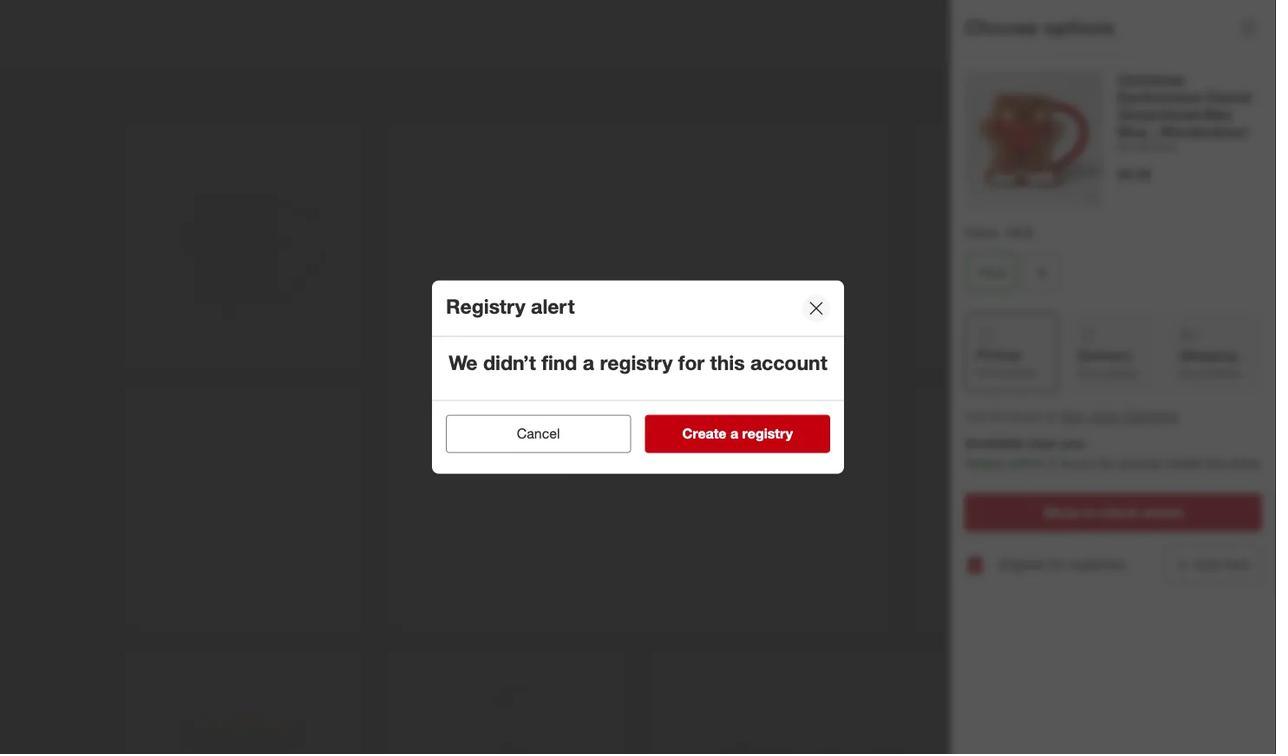 Task type: describe. For each thing, give the bounding box(es) containing it.
surprise.
[[837, 11, 945, 42]]

show in-stock stores button
[[965, 494, 1263, 532]]

we
[[449, 351, 478, 375]]

&
[[708, 44, 723, 71]]

man inside christmas earthenware figural gingerbread man mug - wondershop™ wondershop
[[1204, 105, 1232, 122]]

choose options dialog
[[951, 0, 1276, 755]]

stock for of
[[1007, 408, 1041, 425]]

search
[[1014, 28, 1056, 45]]

group inside choose options dialog
[[963, 223, 1263, 298]]

at for third the christmas earthenware figural gingerbread man mug - wondershop™ link
[[1146, 442, 1156, 457]]

not for shipping
[[1180, 367, 1197, 380]]

christmas earthenware figural gingerbread man mug - wondershop™ wondershop
[[1118, 70, 1252, 154]]

christmas earthenware figural gingerbread man mug - wondershop™ for second the christmas earthenware figural gingerbread man mug - wondershop™ link from the bottom of the page
[[1118, 82, 1232, 198]]

only at ¬ for third the christmas earthenware figural gingerbread man mug - wondershop™ link
[[1118, 441, 1171, 458]]

wondershop
[[1118, 141, 1177, 154]]

trending
[[727, 11, 830, 42]]

dialog containing explore items
[[951, 0, 1276, 755]]

pickup
[[1119, 455, 1161, 472]]

christmas earthenware figural gingerbread man mug - wondershop™ for third the christmas earthenware figural gingerbread man mug - wondershop™ link
[[1118, 383, 1232, 499]]

- for third the christmas earthenware figural gingerbread man mug - wondershop™ link
[[1151, 462, 1156, 479]]

similar items
[[965, 329, 1088, 353]]

8
[[1038, 264, 1046, 281]]

3 gingerbread from the top
[[1118, 442, 1200, 459]]

near
[[1028, 435, 1058, 452]]

inside
[[1165, 455, 1202, 472]]

14.3 link
[[967, 253, 1016, 291]]

available for delivery
[[1098, 367, 1139, 380]]

show in-stock stores
[[1044, 505, 1184, 522]]

cart
[[1161, 498, 1181, 511]]

2 christmas earthenware figural gingerbread man mug - wondershop™ link from the top
[[1118, 81, 1239, 198]]

eligible for registries for choose options button
[[998, 561, 1124, 578]]

- inside christmas earthenware figural gingerbread man mug - wondershop™ wondershop
[[1151, 122, 1156, 139]]

delivery
[[1079, 347, 1132, 364]]

hours
[[1060, 455, 1095, 472]]

figural inside christmas earthenware figural gingerbread man mug - wondershop™ wondershop
[[1206, 88, 1252, 105]]

a inside button
[[731, 425, 739, 442]]

$5.00 inside choose options dialog
[[1118, 166, 1151, 183]]

within
[[1008, 455, 1045, 472]]

2 earthenware from the top
[[1118, 102, 1203, 119]]

0 horizontal spatial a
[[583, 351, 594, 375]]

3 christmas earthenware figural gingerbread man mug - wondershop™ link from the top
[[1118, 382, 1239, 499]]

create
[[682, 425, 727, 442]]

we didn't find a registry for this account
[[449, 351, 828, 375]]

find
[[542, 351, 577, 375]]

pickup not available
[[976, 346, 1036, 379]]

8 link
[[1023, 253, 1061, 291]]

2 gingerbread from the top
[[1118, 141, 1200, 158]]

shipping not available
[[1180, 347, 1240, 380]]

registry
[[446, 295, 526, 319]]

wondershop™ for second the christmas earthenware figural gingerbread man mug - wondershop™ link from the bottom of the page
[[1118, 181, 1208, 198]]

$5.00 for third the christmas earthenware figural gingerbread man mug - wondershop™ link
[[1118, 462, 1147, 477]]

wondershop™ inside christmas earthenware figural gingerbread man mug - wondershop™ wondershop
[[1160, 122, 1251, 139]]

registry inside button
[[742, 425, 793, 442]]

at for second the christmas earthenware figural gingerbread man mug - wondershop™ link from the bottom of the page
[[1146, 141, 1156, 156]]

didn't
[[483, 351, 536, 375]]

0 vertical spatial registry
[[600, 351, 673, 375]]

available for shipping
[[1200, 367, 1240, 380]]

dialog containing registry alert
[[432, 281, 844, 474]]

san
[[1061, 408, 1085, 425]]

available
[[965, 435, 1024, 452]]

christmas for third the christmas earthenware figural gingerbread man mug - wondershop™ link
[[1118, 383, 1185, 400]]

choose options inside choose options dialog
[[965, 15, 1115, 40]]

you
[[1061, 435, 1085, 452]]

3 earthenware from the top
[[1118, 403, 1203, 420]]

delivery not available
[[1079, 347, 1139, 380]]

similar
[[965, 329, 1031, 353]]

top-
[[675, 11, 727, 42]]

explore items
[[965, 15, 1094, 40]]

create a registry
[[682, 425, 793, 442]]

stores
[[1142, 505, 1184, 522]]

0 vertical spatial 14.3
[[1005, 224, 1032, 241]]

in-
[[1084, 505, 1102, 522]]

mug inside christmas earthenware figural gingerbread man mug - wondershop™ wondershop
[[1118, 122, 1147, 139]]

item
[[1224, 557, 1251, 574]]

not for pickup
[[976, 366, 993, 379]]

registries for choose options button
[[1067, 561, 1124, 578]]

create a registry button
[[645, 415, 830, 453]]

value 14.3
[[965, 224, 1032, 241]]

oakridge
[[1122, 408, 1179, 425]]

gift
[[387, 44, 424, 71]]

eligible for registries for add item button
[[1000, 557, 1126, 574]]

gingerbread inside christmas earthenware figural gingerbread man mug - wondershop™ wondershop
[[1118, 105, 1200, 122]]

gift sweet treats, snuggly faves & more thoughtful
[[387, 44, 895, 71]]

to
[[1148, 498, 1158, 511]]

christmas for second the christmas earthenware figural gingerbread man mug - wondershop™ link from the bottom of the page
[[1118, 82, 1185, 99]]

ready
[[965, 455, 1004, 472]]



Task type: vqa. For each thing, say whether or not it's contained in the screenshot.
faves
yes



Task type: locate. For each thing, give the bounding box(es) containing it.
1 horizontal spatial dialog
[[951, 0, 1276, 755]]

1 horizontal spatial not
[[1079, 367, 1095, 380]]

1 ¬ from the top
[[1160, 140, 1171, 157]]

1 horizontal spatial stock
[[1102, 505, 1138, 522]]

add for add to cart
[[1125, 498, 1145, 511]]

add for add item
[[1195, 557, 1220, 574]]

3 man from the top
[[1204, 442, 1232, 459]]

0 vertical spatial mug
[[1118, 122, 1147, 139]]

1 vertical spatial gingerbread
[[1118, 141, 1200, 158]]

eligible for registries
[[998, 260, 1124, 277], [1000, 557, 1126, 574], [998, 561, 1124, 578]]

¬ for second the christmas earthenware figural gingerbread man mug - wondershop™ link from the bottom of the page
[[1160, 140, 1171, 157]]

0 vertical spatial wondershop™
[[1160, 122, 1251, 139]]

wondershop™ up stores
[[1118, 482, 1208, 499]]

- up wondershop
[[1151, 122, 1156, 139]]

at
[[1146, 141, 1156, 156], [1045, 408, 1057, 425], [1146, 442, 1156, 457]]

1 horizontal spatial options
[[1207, 563, 1242, 576]]

1 vertical spatial add
[[1195, 557, 1220, 574]]

1 vertical spatial ¬
[[1160, 441, 1171, 458]]

choose
[[965, 15, 1038, 40], [1168, 563, 1204, 576]]

1 vertical spatial options
[[1207, 563, 1242, 576]]

0 vertical spatial a
[[583, 351, 594, 375]]

1 mug from the top
[[1118, 122, 1147, 139]]

available inside pickup not available
[[996, 366, 1036, 379]]

0 vertical spatial figural
[[1206, 88, 1252, 105]]

store
[[1229, 455, 1260, 472]]

1 - from the top
[[1151, 122, 1156, 139]]

choose options
[[965, 15, 1115, 40], [1168, 563, 1242, 576]]

stock for in-
[[1102, 505, 1138, 522]]

man
[[1204, 105, 1232, 122], [1204, 141, 1232, 158], [1204, 442, 1232, 459]]

2 man from the top
[[1204, 141, 1232, 158]]

1 vertical spatial stock
[[1102, 505, 1138, 522]]

search button
[[1014, 16, 1056, 57]]

a
[[583, 351, 594, 375], [731, 425, 739, 442]]

mug up wondershop
[[1118, 122, 1147, 139]]

not inside shipping not available
[[1180, 367, 1197, 380]]

2 only at ¬ from the top
[[1118, 441, 1171, 458]]

14.3 right value
[[1005, 224, 1032, 241]]

account
[[751, 351, 828, 375]]

san jose oakridge button
[[1061, 407, 1179, 427]]

for inside available near you ready within 2 hours for pickup inside the store
[[1099, 455, 1116, 472]]

a right create
[[731, 425, 739, 442]]

sweet
[[430, 44, 490, 71]]

only at ¬ for second the christmas earthenware figural gingerbread man mug - wondershop™ link from the bottom of the page
[[1118, 140, 1171, 157]]

available down shipping
[[1200, 367, 1240, 380]]

dialog
[[951, 0, 1276, 755], [432, 281, 844, 474]]

1 christmas from the top
[[1118, 70, 1185, 87]]

2 $5.00 from the top
[[1118, 166, 1151, 183]]

0 horizontal spatial add
[[1125, 498, 1145, 511]]

0 horizontal spatial options
[[1044, 15, 1115, 40]]

not inside pickup not available
[[976, 366, 993, 379]]

0 vertical spatial only at ¬
[[1118, 140, 1171, 157]]

1 earthenware from the top
[[1118, 88, 1203, 105]]

2 - from the top
[[1151, 161, 1156, 178]]

2 mug from the top
[[1118, 161, 1147, 178]]

show
[[1044, 505, 1081, 522]]

alert
[[531, 295, 575, 319]]

0 vertical spatial stock
[[1007, 408, 1041, 425]]

not down delivery
[[1079, 367, 1095, 380]]

only at ¬
[[1118, 140, 1171, 157], [1118, 441, 1171, 458]]

add left "to"
[[1125, 498, 1145, 511]]

2 vertical spatial at
[[1146, 442, 1156, 457]]

2 vertical spatial man
[[1204, 442, 1232, 459]]

add to cart button
[[1118, 491, 1189, 519]]

2 horizontal spatial not
[[1180, 367, 1197, 380]]

pickup
[[976, 346, 1021, 363]]

add to cart
[[1125, 498, 1181, 511]]

1 $5.00 from the top
[[1118, 161, 1147, 176]]

mug for third the christmas earthenware figural gingerbread man mug - wondershop™ link
[[1118, 462, 1147, 479]]

top-trending surprise.
[[675, 11, 945, 42]]

not down shipping
[[1180, 367, 1197, 380]]

0 horizontal spatial dialog
[[432, 281, 844, 474]]

choose inside button
[[1168, 563, 1204, 576]]

0 vertical spatial choose
[[965, 15, 1038, 40]]

items for explore items
[[1042, 15, 1094, 40]]

out of stock at san jose oakridge
[[965, 408, 1179, 425]]

mug up add to cart
[[1118, 462, 1147, 479]]

explore
[[965, 15, 1037, 40]]

faves
[[649, 44, 702, 71]]

eligible for add item button
[[1000, 557, 1044, 574]]

0 horizontal spatial choose options
[[965, 15, 1115, 40]]

1 vertical spatial only
[[1118, 442, 1142, 457]]

add inside add to cart 'button'
[[1125, 498, 1145, 511]]

treats,
[[496, 44, 558, 71]]

1 only at ¬ from the top
[[1118, 140, 1171, 157]]

- down wondershop
[[1151, 161, 1156, 178]]

1 vertical spatial -
[[1151, 161, 1156, 178]]

3 - from the top
[[1151, 462, 1156, 479]]

add
[[1125, 498, 1145, 511], [1195, 557, 1220, 574]]

stock left "to"
[[1102, 505, 1138, 522]]

1 vertical spatial man
[[1204, 141, 1232, 158]]

1 only from the top
[[1118, 141, 1142, 156]]

available inside shipping not available
[[1200, 367, 1240, 380]]

2 vertical spatial wondershop™
[[1118, 482, 1208, 499]]

2 horizontal spatial available
[[1200, 367, 1240, 380]]

1 vertical spatial choose options
[[1168, 563, 1242, 576]]

not for delivery
[[1079, 367, 1095, 380]]

1 man from the top
[[1204, 105, 1232, 122]]

1 gingerbread from the top
[[1118, 105, 1200, 122]]

1 horizontal spatial registry
[[742, 425, 793, 442]]

0 vertical spatial -
[[1151, 122, 1156, 139]]

- left inside at the bottom right of the page
[[1151, 462, 1156, 479]]

mug down wondershop
[[1118, 161, 1147, 178]]

0 horizontal spatial registry
[[600, 351, 673, 375]]

- for second the christmas earthenware figural gingerbread man mug - wondershop™ link from the bottom of the page
[[1151, 161, 1156, 178]]

1 vertical spatial items
[[1036, 329, 1088, 353]]

group containing value
[[963, 223, 1263, 298]]

registries inside choose options dialog
[[1068, 557, 1126, 574]]

3 $5.00 from the top
[[1118, 462, 1147, 477]]

add item
[[1195, 557, 1251, 574]]

earthenware inside christmas earthenware figural gingerbread man mug - wondershop™ wondershop
[[1118, 88, 1203, 105]]

options
[[1044, 15, 1115, 40], [1207, 563, 1242, 576]]

choose inside dialog
[[965, 15, 1038, 40]]

options inside button
[[1207, 563, 1242, 576]]

wondershop™ down wondershop
[[1118, 181, 1208, 198]]

1 christmas earthenware figural gingerbread man mug - wondershop™ from the top
[[1118, 82, 1232, 198]]

0 horizontal spatial not
[[976, 366, 993, 379]]

christmas
[[1118, 70, 1185, 87], [1118, 82, 1185, 99], [1118, 383, 1185, 400]]

more
[[729, 44, 781, 71]]

What can we help you find? suggestions appear below search field
[[594, 16, 1026, 54]]

value
[[965, 224, 998, 241]]

eligible for choose options button
[[998, 561, 1042, 578]]

1 vertical spatial christmas earthenware figural gingerbread man mug - wondershop™
[[1118, 383, 1232, 499]]

0 vertical spatial ¬
[[1160, 140, 1171, 157]]

available near you ready within 2 hours for pickup inside the store
[[965, 435, 1260, 472]]

0 vertical spatial man
[[1204, 105, 1232, 122]]

earthenware
[[1118, 88, 1203, 105], [1118, 102, 1203, 119], [1118, 403, 1203, 420]]

0 horizontal spatial choose
[[965, 15, 1038, 40]]

items for similar items
[[1036, 329, 1088, 353]]

this
[[710, 351, 745, 375]]

at inside choose options dialog
[[1045, 408, 1057, 425]]

mug for second the christmas earthenware figural gingerbread man mug - wondershop™ link from the bottom of the page
[[1118, 161, 1147, 178]]

not
[[976, 366, 993, 379], [1079, 367, 1095, 380], [1180, 367, 1197, 380]]

0 vertical spatial at
[[1146, 141, 1156, 156]]

christmas earthenware figural gingerbread man mug - wondershop™ image
[[965, 70, 1104, 209], [965, 81, 1107, 223], [965, 81, 1107, 223], [965, 382, 1107, 524], [965, 382, 1107, 524]]

1 vertical spatial only at ¬
[[1118, 441, 1171, 458]]

mug
[[1118, 122, 1147, 139], [1118, 161, 1147, 178], [1118, 462, 1147, 479]]

2 only from the top
[[1118, 442, 1142, 457]]

1 vertical spatial a
[[731, 425, 739, 442]]

2
[[1049, 455, 1056, 472]]

1 horizontal spatial choose
[[1168, 563, 1204, 576]]

available for pickup
[[996, 366, 1036, 379]]

eligible for registries inside choose options dialog
[[1000, 557, 1126, 574]]

registries
[[1067, 260, 1124, 277], [1068, 557, 1126, 574], [1067, 561, 1124, 578]]

0 vertical spatial add
[[1125, 498, 1145, 511]]

1 vertical spatial figural
[[1118, 122, 1163, 139]]

for
[[1046, 260, 1063, 277], [678, 351, 705, 375], [1099, 455, 1116, 472], [1048, 557, 1065, 574], [1046, 561, 1063, 578]]

registry
[[600, 351, 673, 375], [742, 425, 793, 442]]

shipping
[[1180, 347, 1238, 364]]

wondershop™
[[1160, 122, 1251, 139], [1118, 181, 1208, 198], [1118, 482, 1208, 499]]

only
[[1118, 141, 1142, 156], [1118, 442, 1142, 457]]

$5.00
[[1118, 161, 1147, 176], [1118, 166, 1151, 183], [1118, 462, 1147, 477]]

cancel
[[517, 425, 560, 442]]

stock
[[1007, 408, 1041, 425], [1102, 505, 1138, 522]]

registries for add item button
[[1068, 557, 1126, 574]]

available down delivery
[[1098, 367, 1139, 380]]

14.3 down value 14.3
[[978, 264, 1005, 281]]

jose
[[1089, 408, 1118, 425]]

1 horizontal spatial choose options
[[1168, 563, 1242, 576]]

¬
[[1160, 140, 1171, 157], [1160, 441, 1171, 458]]

1 vertical spatial 14.3
[[978, 264, 1005, 281]]

available inside delivery not available
[[1098, 367, 1139, 380]]

christmas earthenware figural gingerbread man mug - wondershop™ image inside choose options dialog
[[965, 70, 1104, 209]]

group
[[963, 223, 1263, 298]]

stock inside button
[[1102, 505, 1138, 522]]

0 vertical spatial only
[[1118, 141, 1142, 156]]

2 vertical spatial figural
[[1118, 423, 1163, 439]]

the
[[1205, 455, 1225, 472]]

wondershop™ up wondershop
[[1160, 122, 1251, 139]]

-
[[1151, 122, 1156, 139], [1151, 161, 1156, 178], [1151, 462, 1156, 479]]

1 vertical spatial at
[[1045, 408, 1057, 425]]

1 vertical spatial wondershop™
[[1118, 181, 1208, 198]]

1 christmas earthenware figural gingerbread man mug - wondershop™ link from the top
[[1118, 70, 1263, 140]]

wondershop™ for third the christmas earthenware figural gingerbread man mug - wondershop™ link
[[1118, 482, 1208, 499]]

1 horizontal spatial available
[[1098, 367, 1139, 380]]

3 mug from the top
[[1118, 462, 1147, 479]]

not inside delivery not available
[[1079, 367, 1095, 380]]

0 vertical spatial items
[[1042, 15, 1094, 40]]

eligible
[[998, 260, 1042, 277], [1000, 557, 1044, 574], [998, 561, 1042, 578]]

1 vertical spatial choose
[[1168, 563, 1204, 576]]

0 vertical spatial gingerbread
[[1118, 105, 1200, 122]]

registry right create
[[742, 425, 793, 442]]

of
[[991, 408, 1003, 425]]

christmas earthenware figural gingerbread man mug - wondershop™ link
[[1118, 70, 1263, 140], [1118, 81, 1239, 198], [1118, 382, 1239, 499]]

not down pickup
[[976, 366, 993, 379]]

0 horizontal spatial available
[[996, 366, 1036, 379]]

choose options button
[[1160, 556, 1249, 584]]

out
[[965, 408, 988, 425]]

christmas inside christmas earthenware figural gingerbread man mug - wondershop™ wondershop
[[1118, 70, 1185, 87]]

registry right find
[[600, 351, 673, 375]]

0 horizontal spatial stock
[[1007, 408, 1041, 425]]

gingerbread
[[1118, 105, 1200, 122], [1118, 141, 1200, 158], [1118, 442, 1200, 459]]

1 horizontal spatial add
[[1195, 557, 1220, 574]]

choose options inside choose options button
[[1168, 563, 1242, 576]]

2 vertical spatial gingerbread
[[1118, 442, 1200, 459]]

items
[[1042, 15, 1094, 40], [1036, 329, 1088, 353]]

0 vertical spatial options
[[1044, 15, 1115, 40]]

snuggly
[[565, 44, 643, 71]]

2 vertical spatial -
[[1151, 462, 1156, 479]]

eligible inside choose options dialog
[[1000, 557, 1044, 574]]

figural
[[1206, 88, 1252, 105], [1118, 122, 1163, 139], [1118, 423, 1163, 439]]

$5.00 for second the christmas earthenware figural gingerbread man mug - wondershop™ link from the bottom of the page
[[1118, 161, 1147, 176]]

3 christmas from the top
[[1118, 383, 1185, 400]]

2 christmas from the top
[[1118, 82, 1185, 99]]

0 vertical spatial christmas earthenware figural gingerbread man mug - wondershop™
[[1118, 82, 1232, 198]]

stock right of
[[1007, 408, 1041, 425]]

14.3
[[1005, 224, 1032, 241], [978, 264, 1005, 281]]

a right find
[[583, 351, 594, 375]]

1 horizontal spatial a
[[731, 425, 739, 442]]

1 vertical spatial mug
[[1118, 161, 1147, 178]]

0 vertical spatial choose options
[[965, 15, 1115, 40]]

available down pickup
[[996, 366, 1036, 379]]

¬ for third the christmas earthenware figural gingerbread man mug - wondershop™ link
[[1160, 441, 1171, 458]]

thoughtful
[[787, 44, 889, 71]]

2 vertical spatial mug
[[1118, 462, 1147, 479]]

1 vertical spatial registry
[[742, 425, 793, 442]]

add left item
[[1195, 557, 1220, 574]]

cancel button
[[446, 415, 631, 453]]

available
[[996, 366, 1036, 379], [1098, 367, 1139, 380], [1200, 367, 1240, 380]]

add item button
[[1165, 546, 1263, 584]]

registry alert
[[446, 295, 575, 319]]

add inside add item button
[[1195, 557, 1220, 574]]

14.3 inside "link"
[[978, 264, 1005, 281]]

2 christmas earthenware figural gingerbread man mug - wondershop™ from the top
[[1118, 383, 1232, 499]]

2 ¬ from the top
[[1160, 441, 1171, 458]]



